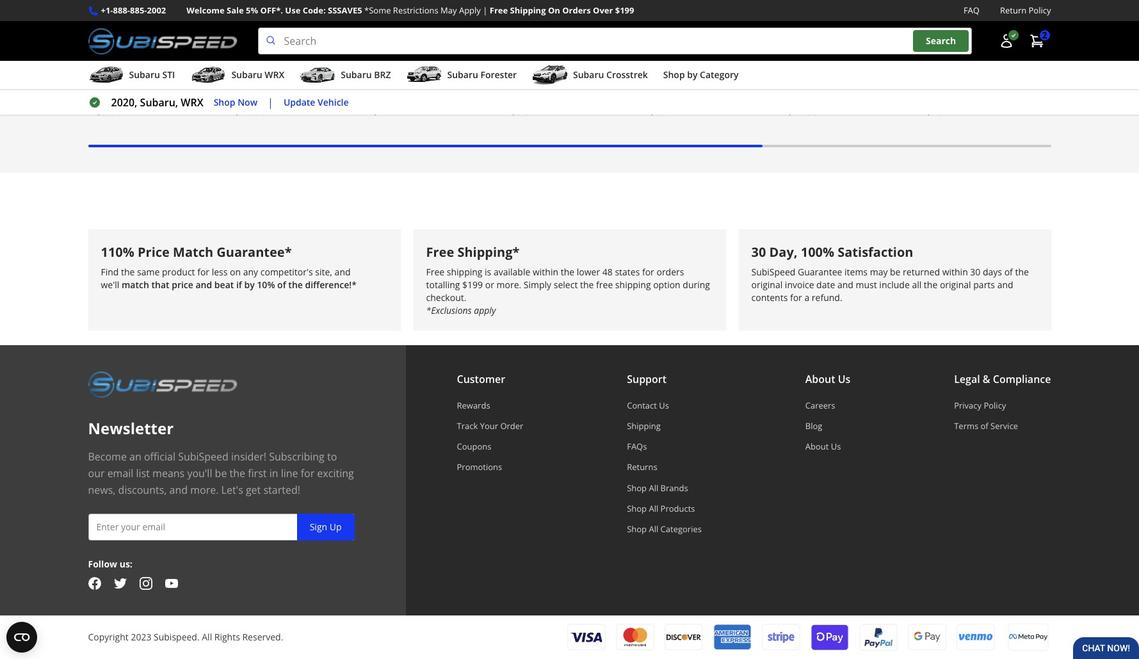 Task type: vqa. For each thing, say whether or not it's contained in the screenshot.
Return
yes



Task type: locate. For each thing, give the bounding box(es) containing it.
1 within from the left
[[533, 266, 559, 278]]

4 oil from the left
[[1030, 27, 1044, 41]]

shipping link
[[627, 420, 702, 432]]

valve up 2013+
[[263, 44, 288, 58]]

1 horizontal spatial quick
[[966, 27, 993, 41]]

1 vertical spatial about us
[[806, 441, 841, 452]]

| right apply at the left top
[[483, 4, 488, 16]]

valve inside fumoto quick engine oil drain valve - 2015-2020 sti
[[955, 44, 980, 58]]

shop now
[[214, 96, 258, 108]]

the inside find the same product for less on any competitor's site, and we'll
[[121, 266, 135, 278]]

2 engine from the left
[[996, 27, 1028, 41]]

subaru for subaru wrx
[[232, 69, 262, 81]]

the right days at the top right of the page
[[1016, 266, 1029, 278]]

- right the hose
[[563, 44, 567, 58]]

110% price match guarantee*
[[101, 244, 292, 261]]

1 horizontal spatial brz
[[374, 69, 391, 81]]

0 horizontal spatial of
[[277, 278, 286, 291]]

subispeed logo image
[[88, 28, 237, 55], [88, 371, 237, 398]]

2015- inside fumoto quick engine oil drain valve - 2015-2022 wrx / 2013+ fr-s / brz / 86
[[297, 44, 324, 58]]

subaru left crosstrek
[[573, 69, 604, 81]]

shipping down states in the right of the page
[[616, 278, 651, 291]]

subaru up now
[[232, 69, 262, 81]]

1 horizontal spatial subispeed
[[752, 266, 796, 278]]

apply
[[459, 4, 481, 16]]

policy up 2
[[1029, 4, 1052, 16]]

1 about us from the top
[[806, 372, 851, 386]]

amex image
[[713, 624, 752, 651]]

0 horizontal spatial 30
[[752, 244, 766, 261]]

30 up parts
[[971, 266, 981, 278]]

fumoto inside fumoto quick engine oil drain valve - 2015-2022 wrx / 2013+ fr-s / brz / 86
[[234, 27, 271, 41]]

more. down you'll
[[190, 483, 219, 497]]

drain for fumoto quick engine oil drain valve - 2015-2022 wrx / 2013+ fr-s / brz / 86
[[234, 44, 260, 58]]

fumoto inside fumoto quick engine oil drain valve - 2015-2020 sti
[[926, 27, 963, 41]]

fumoto down hose at top
[[511, 27, 548, 41]]

orders
[[563, 4, 591, 16]]

0 vertical spatial about
[[806, 372, 836, 386]]

0 vertical spatial shipping
[[510, 4, 546, 16]]

1 engine from the left
[[304, 27, 336, 41]]

1 / from the left
[[259, 60, 262, 74]]

1 vertical spatial subispeed
[[178, 449, 229, 464]]

us for about us link
[[831, 441, 841, 452]]

quick inside fumoto quick engine oil drain valve - 2015-2022 wrx / 2013+ fr-s / brz / 86
[[274, 27, 301, 41]]

0 horizontal spatial original
[[752, 278, 783, 291]]

1 quick from the left
[[274, 27, 301, 41]]

subispeed logo image up newsletter
[[88, 371, 237, 398]]

drain inside fumoto quick engine oil drain valve - 2015-2022 wrx / 2013+ fr-s / brz / 86
[[234, 44, 260, 58]]

2 fumoto from the left
[[511, 27, 548, 41]]

gasket
[[373, 44, 405, 58]]

1 vertical spatial more.
[[190, 483, 219, 497]]

of right the terms
[[981, 420, 989, 432]]

0 vertical spatial subispeed logo image
[[88, 28, 237, 55]]

valve for sti
[[955, 44, 980, 58]]

fumoto quick engine oil drain valve - 2015-2022 wrx / 2013+ fr-s / brz / 86
[[234, 27, 352, 91]]

policy for privacy policy
[[984, 400, 1007, 411]]

search input field
[[258, 28, 972, 55]]

/ left 2013+
[[259, 60, 262, 74]]

on
[[548, 4, 560, 16]]

all for brands
[[649, 482, 659, 494]]

and left beat
[[196, 278, 212, 291]]

if
[[236, 278, 242, 291]]

official
[[144, 449, 176, 464]]

1 vertical spatial policy
[[984, 400, 1007, 411]]

2 quick from the left
[[966, 27, 993, 41]]

1 horizontal spatial universal
[[649, 77, 694, 91]]

1 horizontal spatial by
[[688, 69, 698, 81]]

shop down shop all brands
[[627, 503, 647, 514]]

any
[[243, 266, 258, 278]]

same
[[137, 266, 160, 278]]

select
[[554, 278, 578, 291]]

shipping left on
[[510, 4, 546, 16]]

quick down use
[[274, 27, 301, 41]]

wrx up 86
[[234, 60, 256, 74]]

googlepay image
[[908, 623, 947, 651]]

sti
[[926, 60, 940, 74], [162, 69, 175, 81]]

3 fumoto from the left
[[926, 27, 963, 41]]

about up careers
[[806, 372, 836, 386]]

over
[[593, 4, 613, 16]]

for right states in the right of the page
[[643, 266, 655, 278]]

shop all categories link
[[627, 523, 702, 535]]

86
[[234, 77, 246, 91]]

sti down search button
[[926, 60, 940, 74]]

1 vertical spatial $199
[[463, 278, 483, 291]]

subaru inside subaru oil drain plug gasket
[[373, 27, 407, 41]]

- right the (pine)
[[757, 60, 760, 74]]

1 horizontal spatial 10
[[967, 12, 977, 24]]

us down blog link
[[831, 441, 841, 452]]

drain down may
[[425, 27, 452, 41]]

0 horizontal spatial quick
[[274, 27, 301, 41]]

original
[[752, 278, 783, 291], [940, 278, 972, 291]]

1 vertical spatial universal
[[649, 77, 694, 91]]

0 horizontal spatial within
[[533, 266, 559, 278]]

valve down f105s-lc-10
[[955, 44, 980, 58]]

1 horizontal spatial drain
[[425, 27, 452, 41]]

2 lc- from the left
[[954, 12, 967, 24]]

2015- left 2 button
[[989, 44, 1016, 58]]

1 horizontal spatial 30
[[971, 266, 981, 278]]

2 subispeed logo image from the top
[[88, 371, 237, 398]]

1 vertical spatial subispeed logo image
[[88, 371, 237, 398]]

- right filter
[[201, 27, 204, 41]]

2 about us from the top
[[806, 441, 841, 452]]

original left parts
[[940, 278, 972, 291]]

all down shop all products
[[649, 523, 659, 535]]

coupons link
[[457, 441, 524, 452]]

subaru up the 'gasket'
[[373, 27, 407, 41]]

all left "rights"
[[202, 631, 212, 643]]

return policy
[[1001, 4, 1052, 16]]

about us up careers link
[[806, 372, 851, 386]]

lc- for fumoto quick engine oil drain valve - 2015-2020 sti
[[954, 12, 967, 24]]

2 horizontal spatial /
[[348, 60, 352, 74]]

return policy link
[[1001, 4, 1052, 17]]

us up shipping link
[[659, 400, 669, 411]]

subaru sti button
[[88, 64, 175, 89]]

0 vertical spatial subispeed
[[752, 266, 796, 278]]

subaru left forester
[[447, 69, 478, 81]]

1 horizontal spatial of
[[981, 420, 989, 432]]

quick inside fumoto quick engine oil drain valve - 2015-2020 sti
[[966, 27, 993, 41]]

fumoto inside fumoto 3/8in id x 3ft vinyl hose - universal
[[511, 27, 548, 41]]

1 horizontal spatial sti
[[926, 60, 940, 74]]

2 button
[[1023, 28, 1052, 54]]

subaru for subaru crosstrek
[[573, 69, 604, 81]]

1 2015- from the left
[[297, 44, 324, 58]]

wrx inside subaru wrx dropdown button
[[265, 69, 285, 81]]

wrx inside subaru oem oil filter - 2015+ wrx
[[128, 44, 149, 58]]

scosche
[[649, 27, 688, 41]]

all down shop all brands
[[649, 503, 659, 514]]

10 right f105s-
[[967, 12, 977, 24]]

of right days at the top right of the page
[[1005, 266, 1013, 278]]

for left a
[[790, 291, 803, 303]]

2015- inside fumoto quick engine oil drain valve - 2015-2020 sti
[[989, 44, 1016, 58]]

engine
[[304, 27, 336, 41], [996, 27, 1028, 41]]

returns
[[627, 461, 658, 473]]

1 valve from the left
[[263, 44, 288, 58]]

original up contents
[[752, 278, 783, 291]]

privacy
[[955, 400, 982, 411]]

0 horizontal spatial /
[[259, 60, 262, 74]]

shop for shop all categories
[[627, 523, 647, 535]]

0 horizontal spatial by
[[244, 278, 255, 291]]

2015+
[[96, 44, 125, 58]]

oil inside subaru oem oil filter - 2015+ wrx
[[158, 27, 171, 41]]

2020
[[1016, 44, 1039, 58]]

0 vertical spatial by
[[688, 69, 698, 81]]

2015-
[[297, 44, 324, 58], [989, 44, 1016, 58]]

1 vertical spatial of
[[277, 278, 286, 291]]

30 day, 100% satisfaction subispeed guarantee items may be returned within 30 days of the original invoice date and must include all the original parts and contents for a refund.
[[752, 244, 1029, 303]]

0 horizontal spatial fumoto
[[234, 27, 271, 41]]

welcome sale 5% off*. use code: sssave5
[[187, 4, 362, 16]]

update
[[284, 96, 315, 108]]

drain inside fumoto quick engine oil drain valve - 2015-2020 sti
[[926, 44, 952, 58]]

0 vertical spatial more.
[[497, 278, 522, 291]]

follow us:
[[88, 558, 133, 570]]

0 horizontal spatial policy
[[984, 400, 1007, 411]]

subaru inside dropdown button
[[341, 69, 372, 81]]

- inside fumoto quick engine oil drain valve - 2015-2020 sti
[[983, 44, 986, 58]]

restrictions
[[393, 4, 439, 16]]

engine up 2020
[[996, 27, 1028, 41]]

shop down fresche
[[664, 69, 685, 81]]

update vehicle
[[284, 96, 349, 108]]

sti up subaru,
[[162, 69, 175, 81]]

blog link
[[806, 420, 851, 432]]

1 10 from the left
[[275, 12, 285, 24]]

0 horizontal spatial sti
[[162, 69, 175, 81]]

lc- up 'search'
[[954, 12, 967, 24]]

0 horizontal spatial $199
[[463, 278, 483, 291]]

subaru for subaru brz
[[341, 69, 372, 81]]

shop for shop all products
[[627, 503, 647, 514]]

quick
[[274, 27, 301, 41], [966, 27, 993, 41]]

0 horizontal spatial 10
[[275, 12, 285, 24]]

0 horizontal spatial drain
[[234, 44, 260, 58]]

refill
[[649, 60, 673, 74]]

the up let's
[[230, 466, 245, 480]]

subispeed down day,
[[752, 266, 796, 278]]

and inside 'become an official subispeed insider! subscribing to our email list means you'll be the first in line for exciting news, discounts, and more. let's get started!'
[[170, 483, 188, 497]]

1 vertical spatial shipping
[[616, 278, 651, 291]]

2 horizontal spatial of
[[1005, 266, 1013, 278]]

+1-
[[101, 4, 113, 16]]

0 vertical spatial of
[[1005, 266, 1013, 278]]

0 vertical spatial be
[[890, 266, 901, 278]]

vinyl
[[511, 44, 534, 58]]

compliance
[[993, 372, 1052, 386]]

2 horizontal spatial fumoto
[[926, 27, 963, 41]]

and inside find the same product for less on any competitor's site, and we'll
[[335, 266, 351, 278]]

within
[[533, 266, 559, 278], [943, 266, 968, 278]]

2 horizontal spatial drain
[[926, 44, 952, 58]]

1 horizontal spatial 2015-
[[989, 44, 1016, 58]]

subaru up 2015+
[[96, 27, 130, 41]]

subaru inside dropdown button
[[129, 69, 160, 81]]

drain up the subaru wrx
[[234, 44, 260, 58]]

2 oil from the left
[[339, 27, 352, 41]]

on
[[230, 266, 241, 278]]

fumoto for fumoto quick engine oil drain valve - 2015-2020 sti
[[926, 27, 963, 41]]

0 vertical spatial us
[[838, 372, 851, 386]]

shipping down contact
[[627, 420, 661, 432]]

cws_110_16 chemical guys honeydew snow foam auto wash cleanser
[[788, 12, 897, 74]]

110%
[[101, 244, 134, 261]]

3 oil from the left
[[410, 27, 423, 41]]

about
[[806, 372, 836, 386], [806, 441, 829, 452]]

oil up 2020
[[1030, 27, 1044, 41]]

0 horizontal spatial 2015-
[[297, 44, 324, 58]]

2 valve from the left
[[955, 44, 980, 58]]

1 horizontal spatial shipping
[[627, 420, 661, 432]]

2002
[[147, 4, 166, 16]]

filter
[[174, 27, 198, 41]]

get
[[246, 483, 261, 497]]

1 horizontal spatial be
[[890, 266, 901, 278]]

shop
[[664, 69, 685, 81], [214, 96, 235, 108], [627, 482, 647, 494], [627, 503, 647, 514], [627, 523, 647, 535]]

oil right oem
[[158, 27, 171, 41]]

0 horizontal spatial be
[[215, 466, 227, 480]]

shipping left is
[[447, 266, 483, 278]]

fumoto down f108s-
[[234, 27, 271, 41]]

faqs
[[627, 441, 647, 452]]

1 horizontal spatial |
[[483, 4, 488, 16]]

shop down "returns"
[[627, 482, 647, 494]]

0 horizontal spatial shipping
[[447, 266, 483, 278]]

within up the simply
[[533, 266, 559, 278]]

1 vertical spatial about
[[806, 441, 829, 452]]

and down the means
[[170, 483, 188, 497]]

valve for wrx
[[263, 44, 288, 58]]

auto
[[788, 60, 810, 74]]

/ right s
[[320, 60, 324, 74]]

and up difference!*
[[335, 266, 351, 278]]

1 vertical spatial 30
[[971, 266, 981, 278]]

us up careers link
[[838, 372, 851, 386]]

1 horizontal spatial more.
[[497, 278, 522, 291]]

0 vertical spatial policy
[[1029, 4, 1052, 16]]

by down air
[[688, 69, 698, 81]]

fumoto down f105s-
[[926, 27, 963, 41]]

be up include
[[890, 266, 901, 278]]

all left brands
[[649, 482, 659, 494]]

lc-
[[262, 12, 275, 24], [954, 12, 967, 24]]

the right all
[[924, 278, 938, 291]]

- up 2013+
[[291, 44, 294, 58]]

2 2015- from the left
[[989, 44, 1016, 58]]

- inside frpod7-2pkrp scosche magicmount fresche air freshener refill cartridges (pine) - universal
[[757, 60, 760, 74]]

1 horizontal spatial lc-
[[954, 12, 967, 24]]

0 horizontal spatial lc-
[[262, 12, 275, 24]]

legal & compliance
[[955, 372, 1052, 386]]

0 vertical spatial universal
[[569, 44, 614, 58]]

0 horizontal spatial brz
[[327, 60, 345, 74]]

1 horizontal spatial valve
[[955, 44, 980, 58]]

engine for 2020
[[996, 27, 1028, 41]]

oil down the 'restrictions'
[[410, 27, 423, 41]]

subaru for subaru forester
[[447, 69, 478, 81]]

drain inside subaru oil drain plug gasket
[[425, 27, 452, 41]]

2022
[[324, 44, 347, 58]]

10 for fumoto quick engine oil drain valve - 2015-2022 wrx / 2013+ fr-s / brz / 86
[[275, 12, 285, 24]]

1 vertical spatial be
[[215, 466, 227, 480]]

fumoto for fumoto 3/8in id x 3ft vinyl hose - universal
[[511, 27, 548, 41]]

let's
[[221, 483, 243, 497]]

oil inside fumoto quick engine oil drain valve - 2015-2020 sti
[[1030, 27, 1044, 41]]

shop all brands link
[[627, 482, 702, 494]]

subaru up 2020, subaru, wrx
[[129, 69, 160, 81]]

x
[[591, 27, 597, 41]]

be
[[890, 266, 901, 278], [215, 466, 227, 480]]

/ right a subaru brz thumbnail image
[[348, 60, 352, 74]]

subaru forester button
[[406, 64, 517, 89]]

1 horizontal spatial fumoto
[[511, 27, 548, 41]]

0 horizontal spatial subispeed
[[178, 449, 229, 464]]

drain down f105s-
[[926, 44, 952, 58]]

subaru inside subaru oem oil filter - 2015+ wrx
[[96, 27, 130, 41]]

0 vertical spatial about us
[[806, 372, 851, 386]]

subaru down 2022
[[341, 69, 372, 81]]

0 horizontal spatial engine
[[304, 27, 336, 41]]

1 horizontal spatial within
[[943, 266, 968, 278]]

3 / from the left
[[348, 60, 352, 74]]

0 vertical spatial shipping
[[447, 266, 483, 278]]

0 horizontal spatial more.
[[190, 483, 219, 497]]

universal down x at the right
[[569, 44, 614, 58]]

twitter logo image
[[114, 577, 127, 590]]

*exclusions
[[426, 304, 472, 316]]

1 horizontal spatial $199
[[615, 4, 635, 16]]

2 10 from the left
[[967, 12, 977, 24]]

the up match
[[121, 266, 135, 278]]

sign up
[[310, 521, 342, 533]]

more. down available
[[497, 278, 522, 291]]

shop down shop all products
[[627, 523, 647, 535]]

- inside fumoto 3/8in id x 3ft vinyl hose - universal
[[563, 44, 567, 58]]

1 fumoto from the left
[[234, 27, 271, 41]]

oil
[[158, 27, 171, 41], [339, 27, 352, 41], [410, 27, 423, 41], [1030, 27, 1044, 41]]

for right line
[[301, 466, 315, 480]]

stripe image
[[762, 624, 800, 651]]

1 horizontal spatial /
[[320, 60, 324, 74]]

for inside free shipping* free shipping is available within the lower 48 states for orders totalling $199 or more. simply select the free shipping option during checkout. *exclusions apply
[[643, 266, 655, 278]]

- inside subaru oem oil filter - 2015+ wrx
[[201, 27, 204, 41]]

about down the blog
[[806, 441, 829, 452]]

shop inside dropdown button
[[664, 69, 685, 81]]

1 vertical spatial |
[[268, 96, 273, 110]]

brz down the 'gasket'
[[374, 69, 391, 81]]

10%
[[257, 278, 275, 291]]

brz down 2022
[[327, 60, 345, 74]]

1 vertical spatial by
[[244, 278, 255, 291]]

valve inside fumoto quick engine oil drain valve - 2015-2022 wrx / 2013+ fr-s / brz / 86
[[263, 44, 288, 58]]

lc- right "5%"
[[262, 12, 275, 24]]

0 vertical spatial 30
[[752, 244, 766, 261]]

2015- up s
[[297, 44, 324, 58]]

1 vertical spatial us
[[659, 400, 669, 411]]

mastercard image
[[616, 624, 654, 651]]

2 vertical spatial of
[[981, 420, 989, 432]]

1 horizontal spatial policy
[[1029, 4, 1052, 16]]

drain for fumoto quick engine oil drain valve - 2015-2020 sti
[[926, 44, 952, 58]]

our
[[88, 466, 105, 480]]

1 horizontal spatial shipping
[[616, 278, 651, 291]]

be up let's
[[215, 466, 227, 480]]

shop for shop now
[[214, 96, 235, 108]]

visa image
[[567, 624, 606, 651]]

brz
[[327, 60, 345, 74], [374, 69, 391, 81]]

1 oil from the left
[[158, 27, 171, 41]]

within inside 30 day, 100% satisfaction subispeed guarantee items may be returned within 30 days of the original invoice date and must include all the original parts and contents for a refund.
[[943, 266, 968, 278]]

promotions
[[457, 461, 502, 473]]

policy up terms of service link
[[984, 400, 1007, 411]]

subaru forester
[[447, 69, 517, 81]]

10 left use
[[275, 12, 285, 24]]

us
[[838, 372, 851, 386], [659, 400, 669, 411], [831, 441, 841, 452]]

2 vertical spatial us
[[831, 441, 841, 452]]

youtube logo image
[[165, 577, 178, 590]]

engine inside fumoto quick engine oil drain valve - 2015-2022 wrx / 2013+ fr-s / brz / 86
[[304, 27, 336, 41]]

newsletter
[[88, 417, 174, 439]]

10
[[275, 12, 285, 24], [967, 12, 977, 24]]

invoice
[[785, 278, 815, 291]]

$199 left or
[[463, 278, 483, 291]]

1 vertical spatial shipping
[[627, 420, 661, 432]]

for left less
[[197, 266, 210, 278]]

quick down faq link
[[966, 27, 993, 41]]

30 left day,
[[752, 244, 766, 261]]

up
[[330, 521, 342, 533]]

shoppay image
[[811, 623, 849, 651]]

match
[[173, 244, 213, 261]]

to
[[327, 449, 337, 464]]

0 horizontal spatial valve
[[263, 44, 288, 58]]

subaru brz button
[[300, 64, 391, 89]]

by inside dropdown button
[[688, 69, 698, 81]]

discover image
[[665, 624, 703, 651]]

subaru for subaru oem oil filter - 2015+ wrx
[[96, 27, 130, 41]]

1 horizontal spatial engine
[[996, 27, 1028, 41]]

| right $26.50
[[268, 96, 273, 110]]

subispeed up you'll
[[178, 449, 229, 464]]

track
[[457, 420, 478, 432]]

0 horizontal spatial universal
[[569, 44, 614, 58]]

about us down blog link
[[806, 441, 841, 452]]

1 lc- from the left
[[262, 12, 275, 24]]

engine up 2022
[[304, 27, 336, 41]]

oil up 2022
[[339, 27, 352, 41]]

and down items
[[838, 278, 854, 291]]

update vehicle button
[[284, 95, 349, 110]]

2 within from the left
[[943, 266, 968, 278]]

engine inside fumoto quick engine oil drain valve - 2015-2020 sti
[[996, 27, 1028, 41]]

0 horizontal spatial shipping
[[510, 4, 546, 16]]

for inside 'become an official subispeed insider! subscribing to our email list means you'll be the first in line for exciting news, discounts, and more. let's get started!'
[[301, 466, 315, 480]]

within right returned
[[943, 266, 968, 278]]

1 horizontal spatial original
[[940, 278, 972, 291]]

shop left now
[[214, 96, 235, 108]]

find
[[101, 266, 119, 278]]

of down competitor's
[[277, 278, 286, 291]]



Task type: describe. For each thing, give the bounding box(es) containing it.
means
[[153, 466, 185, 480]]

must
[[856, 278, 877, 291]]

2 / from the left
[[320, 60, 324, 74]]

wrx inside fumoto quick engine oil drain valve - 2015-2022 wrx / 2013+ fr-s / brz / 86
[[234, 60, 256, 74]]

welcome
[[187, 4, 225, 16]]

terms
[[955, 420, 979, 432]]

more. inside 'become an official subispeed insider! subscribing to our email list means you'll be the first in line for exciting news, discounts, and more. let's get started!'
[[190, 483, 219, 497]]

shop by category button
[[664, 64, 739, 89]]

for inside 30 day, 100% satisfaction subispeed guarantee items may be returned within 30 days of the original invoice date and must include all the original parts and contents for a refund.
[[790, 291, 803, 303]]

subaru wrx
[[232, 69, 285, 81]]

within inside free shipping* free shipping is available within the lower 48 states for orders totalling $199 or more. simply select the free shipping option during checkout. *exclusions apply
[[533, 266, 559, 278]]

f-hose
[[511, 12, 541, 24]]

and down days at the top right of the page
[[998, 278, 1014, 291]]

careers
[[806, 400, 836, 411]]

Enter your email text field
[[88, 514, 355, 540]]

line
[[281, 466, 298, 480]]

a subaru wrx thumbnail image image
[[191, 65, 226, 85]]

started!
[[264, 483, 300, 497]]

the inside 'become an official subispeed insider! subscribing to our email list means you'll be the first in line for exciting news, discounts, and more. let's get started!'
[[230, 466, 245, 480]]

may
[[441, 4, 457, 16]]

facebook logo image
[[88, 577, 101, 590]]

a subaru brz thumbnail image image
[[300, 65, 336, 85]]

$199 inside free shipping* free shipping is available within the lower 48 states for orders totalling $199 or more. simply select the free shipping option during checkout. *exclusions apply
[[463, 278, 483, 291]]

track your order link
[[457, 420, 524, 432]]

for inside find the same product for less on any competitor's site, and we'll
[[197, 266, 210, 278]]

1 about from the top
[[806, 372, 836, 386]]

hose
[[536, 44, 561, 58]]

0 vertical spatial |
[[483, 4, 488, 16]]

paypal image
[[859, 623, 898, 651]]

or
[[485, 278, 495, 291]]

shop all products
[[627, 503, 695, 514]]

refund.
[[812, 291, 843, 303]]

a subaru crosstrek thumbnail image image
[[532, 65, 568, 85]]

quick for 2022
[[274, 27, 301, 41]]

terms of service
[[955, 420, 1019, 432]]

2023
[[131, 631, 151, 643]]

0 vertical spatial $199
[[615, 4, 635, 16]]

shop all categories
[[627, 523, 702, 535]]

coupons
[[457, 441, 492, 452]]

0 horizontal spatial |
[[268, 96, 273, 110]]

email
[[107, 466, 134, 480]]

a subaru forester thumbnail image image
[[406, 65, 442, 85]]

news,
[[88, 483, 116, 497]]

cws_110_16
[[788, 12, 839, 24]]

subaru for subaru sti
[[129, 69, 160, 81]]

track your order
[[457, 420, 524, 432]]

2 about from the top
[[806, 441, 829, 452]]

you'll
[[187, 466, 212, 480]]

now
[[238, 96, 258, 108]]

shop for shop all brands
[[627, 482, 647, 494]]

f108s-
[[234, 12, 262, 24]]

privacy policy link
[[955, 400, 1052, 411]]

open widget image
[[6, 622, 37, 653]]

oil inside subaru oil drain plug gasket
[[410, 27, 423, 41]]

use
[[285, 4, 301, 16]]

price
[[172, 278, 193, 291]]

the up select
[[561, 266, 575, 278]]

shop for shop by category
[[664, 69, 685, 81]]

available
[[494, 266, 531, 278]]

subispeed inside 30 day, 100% satisfaction subispeed guarantee items may be returned within 30 days of the original invoice date and must include all the original parts and contents for a refund.
[[752, 266, 796, 278]]

subaru crosstrek
[[573, 69, 648, 81]]

code:
[[303, 4, 326, 16]]

sale
[[227, 4, 244, 16]]

engine for 2022
[[304, 27, 336, 41]]

2pkrp
[[686, 12, 712, 24]]

2020, subaru, wrx
[[111, 96, 204, 110]]

contents
[[752, 291, 788, 303]]

venmo image
[[957, 623, 995, 651]]

during
[[683, 278, 710, 291]]

sti inside dropdown button
[[162, 69, 175, 81]]

off*.
[[260, 4, 283, 16]]

careers link
[[806, 400, 851, 411]]

subispeed inside 'become an official subispeed insider! subscribing to our email list means you'll be the first in line for exciting news, discounts, and more. let's get started!'
[[178, 449, 229, 464]]

2
[[1043, 29, 1048, 41]]

subaru for subaru oil drain plug gasket
[[373, 27, 407, 41]]

2 vertical spatial free
[[426, 266, 445, 278]]

1 subispeed logo image from the top
[[88, 28, 237, 55]]

all for products
[[649, 503, 659, 514]]

&
[[983, 372, 991, 386]]

checkout.
[[426, 291, 467, 303]]

2015- for 2020
[[989, 44, 1016, 58]]

the down competitor's
[[289, 278, 303, 291]]

$26.50
[[234, 104, 266, 118]]

customer
[[457, 372, 505, 386]]

returns link
[[627, 461, 702, 473]]

subaru crosstrek button
[[532, 64, 648, 89]]

faqs link
[[627, 441, 702, 452]]

instagram logo image
[[139, 577, 152, 590]]

is
[[485, 266, 492, 278]]

parts
[[974, 278, 996, 291]]

universal inside fumoto 3/8in id x 3ft vinyl hose - universal
[[569, 44, 614, 58]]

10 for fumoto quick engine oil drain valve - 2015-2020 sti
[[967, 12, 977, 24]]

date
[[817, 278, 836, 291]]

contact us link
[[627, 400, 702, 411]]

become an official subispeed insider! subscribing to our email list means you'll be the first in line for exciting news, discounts, and more. let's get started!
[[88, 449, 354, 497]]

include
[[880, 278, 910, 291]]

that
[[151, 278, 169, 291]]

an
[[129, 449, 141, 464]]

2015- for 2022
[[297, 44, 324, 58]]

of inside 30 day, 100% satisfaction subispeed guarantee items may be returned within 30 days of the original invoice date and must include all the original parts and contents for a refund.
[[1005, 266, 1013, 278]]

lc- for fumoto quick engine oil drain valve - 2015-2022 wrx / 2013+ fr-s / brz / 86
[[262, 12, 275, 24]]

wrx down a subaru wrx thumbnail image
[[181, 96, 204, 110]]

brz inside fumoto quick engine oil drain valve - 2015-2022 wrx / 2013+ fr-s / brz / 86
[[327, 60, 345, 74]]

faq
[[964, 4, 980, 16]]

more. inside free shipping* free shipping is available within the lower 48 states for orders totalling $199 or more. simply select the free shipping option during checkout. *exclusions apply
[[497, 278, 522, 291]]

885-
[[130, 4, 147, 16]]

sssave5
[[328, 4, 362, 16]]

universal inside frpod7-2pkrp scosche magicmount fresche air freshener refill cartridges (pine) - universal
[[649, 77, 694, 91]]

metapay image
[[1009, 634, 1048, 641]]

lower
[[577, 266, 600, 278]]

wash
[[813, 60, 839, 74]]

policy for return policy
[[1029, 4, 1052, 16]]

0 vertical spatial free
[[490, 4, 508, 16]]

difference!*
[[305, 278, 357, 291]]

blog
[[806, 420, 823, 432]]

shop now link
[[214, 95, 258, 110]]

crosstrek
[[607, 69, 648, 81]]

$5.24
[[649, 104, 676, 118]]

be inside 'become an official subispeed insider! subscribing to our email list means you'll be the first in line for exciting news, discounts, and more. let's get started!'
[[215, 466, 227, 480]]

copyright
[[88, 631, 129, 643]]

+1-888-885-2002 link
[[101, 4, 166, 17]]

be inside 30 day, 100% satisfaction subispeed guarantee items may be returned within 30 days of the original invoice date and must include all the original parts and contents for a refund.
[[890, 266, 901, 278]]

oil inside fumoto quick engine oil drain valve - 2015-2022 wrx / 2013+ fr-s / brz / 86
[[339, 27, 352, 41]]

fumoto for fumoto quick engine oil drain valve - 2015-2022 wrx / 2013+ fr-s / brz / 86
[[234, 27, 271, 41]]

2020,
[[111, 96, 137, 110]]

free
[[596, 278, 613, 291]]

1 vertical spatial free
[[426, 244, 454, 261]]

shop all brands
[[627, 482, 688, 494]]

a subaru sti thumbnail image image
[[88, 65, 124, 85]]

- inside fumoto quick engine oil drain valve - 2015-2022 wrx / 2013+ fr-s / brz / 86
[[291, 44, 294, 58]]

all for categories
[[649, 523, 659, 535]]

1 original from the left
[[752, 278, 783, 291]]

fumoto quick engine oil drain valve - 2015-2020 sti
[[926, 27, 1044, 74]]

$1.20
[[373, 104, 399, 118]]

us for contact us link
[[659, 400, 669, 411]]

days
[[983, 266, 1003, 278]]

2 original from the left
[[940, 278, 972, 291]]

button image
[[999, 33, 1014, 49]]

3/8in
[[551, 27, 575, 41]]

search button
[[914, 30, 969, 52]]

quick for 2020
[[966, 27, 993, 41]]

may
[[870, 266, 888, 278]]

price
[[138, 244, 170, 261]]

3ft
[[599, 27, 612, 41]]

f-
[[511, 12, 518, 24]]

guarantee
[[798, 266, 843, 278]]

brz inside dropdown button
[[374, 69, 391, 81]]

search
[[926, 35, 957, 47]]

the down the lower
[[580, 278, 594, 291]]

beat
[[215, 278, 234, 291]]

guys
[[834, 27, 858, 41]]

return
[[1001, 4, 1027, 16]]

sti inside fumoto quick engine oil drain valve - 2015-2020 sti
[[926, 60, 940, 74]]

subaru sti
[[129, 69, 175, 81]]

oem
[[133, 27, 156, 41]]



